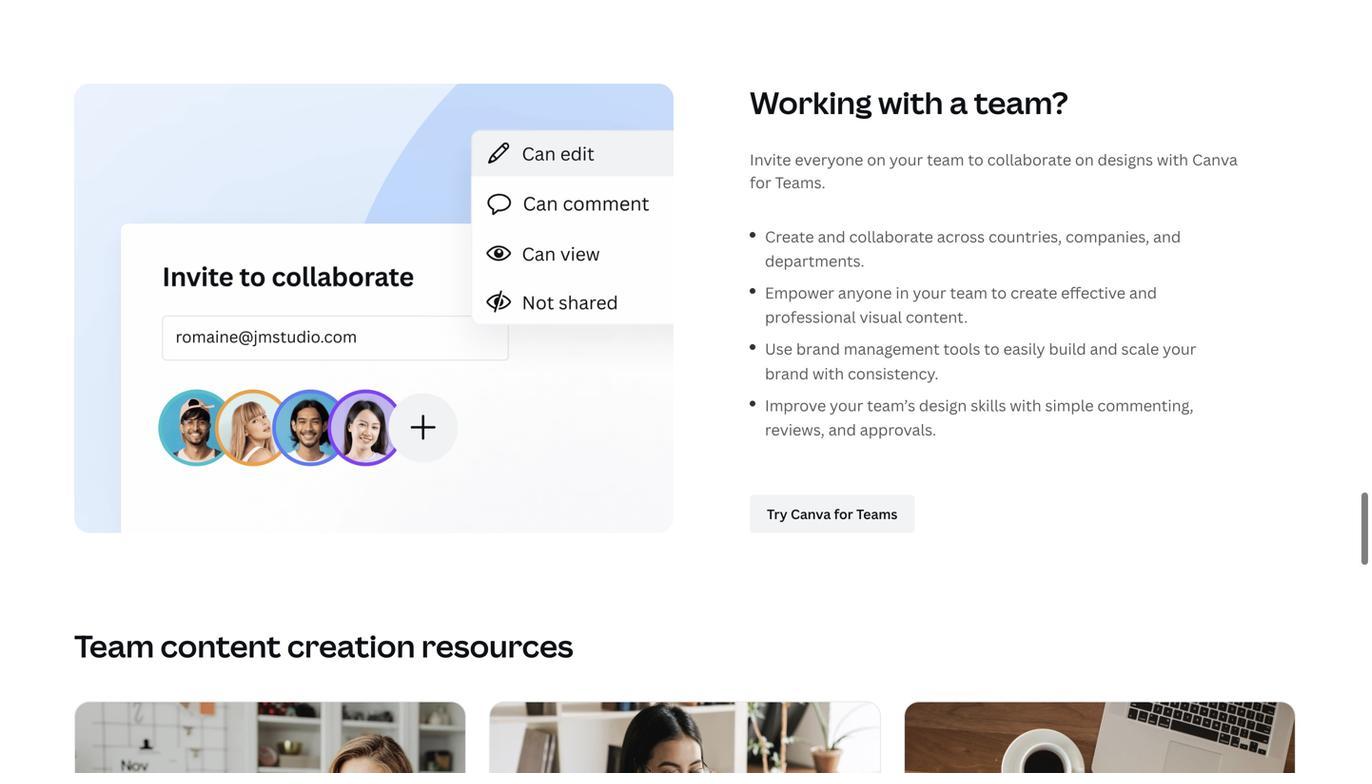 Task type: vqa. For each thing, say whether or not it's contained in the screenshot.
the rightmost collaborate
yes



Task type: describe. For each thing, give the bounding box(es) containing it.
empower
[[765, 283, 835, 303]]

improve
[[765, 395, 827, 416]]

your inside use brand management tools to easily build and scale your brand with consistency.
[[1163, 339, 1197, 360]]

approvals.
[[860, 420, 937, 440]]

team's
[[867, 395, 916, 416]]

for
[[750, 172, 772, 193]]

and right companies,
[[1154, 226, 1182, 247]]

and inside use brand management tools to easily build and scale your brand with consistency.
[[1091, 339, 1118, 360]]

with left a
[[879, 82, 944, 123]]

visual
[[860, 307, 903, 328]]

with inside improve your team's design skills with simple commenting, reviews, and approvals.
[[1010, 395, 1042, 416]]

1 vertical spatial brand
[[765, 363, 809, 384]]

designing with canva image
[[75, 703, 466, 774]]

team content creation resources
[[74, 626, 574, 667]]

design
[[920, 395, 968, 416]]

simple
[[1046, 395, 1094, 416]]

invite
[[750, 149, 792, 170]]

to inside use brand management tools to easily build and scale your brand with consistency.
[[985, 339, 1000, 360]]

content.
[[906, 307, 968, 328]]

anyone
[[839, 283, 893, 303]]

to for create
[[992, 283, 1007, 303]]

your inside empower anyone in your team to create effective and professional visual content.
[[913, 283, 947, 303]]

working with a team?
[[750, 82, 1069, 123]]

team?
[[974, 82, 1069, 123]]

collaborate inside create and collaborate across countries, companies, and departments.
[[850, 226, 934, 247]]

and up the departments.
[[818, 226, 846, 247]]

content
[[160, 626, 281, 667]]

consistency.
[[848, 363, 939, 384]]

create
[[765, 226, 815, 247]]

canva
[[1193, 149, 1238, 170]]

a
[[950, 82, 968, 123]]

skills
[[971, 395, 1007, 416]]

your inside improve your team's design skills with simple commenting, reviews, and approvals.
[[830, 395, 864, 416]]

designs
[[1098, 149, 1154, 170]]

and inside empower anyone in your team to create effective and professional visual content.
[[1130, 283, 1158, 303]]

team for collaborate
[[927, 149, 965, 170]]

professional
[[765, 307, 856, 328]]

creation
[[287, 626, 415, 667]]

in
[[896, 283, 910, 303]]



Task type: locate. For each thing, give the bounding box(es) containing it.
your left team's on the bottom right of the page
[[830, 395, 864, 416]]

on right 'everyone'
[[867, 149, 886, 170]]

collaborate
[[988, 149, 1072, 170], [850, 226, 934, 247]]

brand down professional
[[797, 339, 841, 360]]

countries,
[[989, 226, 1063, 247]]

0 vertical spatial collaborate
[[988, 149, 1072, 170]]

use brand management tools to easily build and scale your brand with consistency.
[[765, 339, 1197, 384]]

with up improve
[[813, 363, 845, 384]]

team down a
[[927, 149, 965, 170]]

ui - invite to collaborate (2) image
[[74, 84, 674, 533]]

team inside empower anyone in your team to create effective and professional visual content.
[[951, 283, 988, 303]]

build
[[1049, 339, 1087, 360]]

create and collaborate across countries, companies, and departments.
[[765, 226, 1182, 271]]

0 horizontal spatial image only image
[[490, 703, 881, 774]]

management
[[844, 339, 940, 360]]

tools
[[944, 339, 981, 360]]

on
[[867, 149, 886, 170], [1076, 149, 1095, 170]]

to down team?
[[969, 149, 984, 170]]

working
[[750, 82, 872, 123]]

resources
[[422, 626, 574, 667]]

use
[[765, 339, 793, 360]]

your up "content."
[[913, 283, 947, 303]]

scale
[[1122, 339, 1160, 360]]

commenting,
[[1098, 395, 1194, 416]]

with
[[879, 82, 944, 123], [1158, 149, 1189, 170], [813, 363, 845, 384], [1010, 395, 1042, 416]]

2 image only image from the left
[[905, 703, 1296, 774]]

to inside empower anyone in your team to create effective and professional visual content.
[[992, 283, 1007, 303]]

team
[[74, 626, 154, 667]]

and right reviews,
[[829, 420, 857, 440]]

teams.
[[776, 172, 826, 193]]

1 vertical spatial team
[[951, 283, 988, 303]]

team
[[927, 149, 965, 170], [951, 283, 988, 303]]

empower anyone in your team to create effective and professional visual content.
[[765, 283, 1158, 328]]

1 horizontal spatial on
[[1076, 149, 1095, 170]]

collaborate up in
[[850, 226, 934, 247]]

create
[[1011, 283, 1058, 303]]

across
[[938, 226, 985, 247]]

to for collaborate
[[969, 149, 984, 170]]

1 horizontal spatial image only image
[[905, 703, 1296, 774]]

0 vertical spatial brand
[[797, 339, 841, 360]]

your right scale
[[1163, 339, 1197, 360]]

team for create
[[951, 283, 988, 303]]

team up "content."
[[951, 283, 988, 303]]

companies,
[[1066, 226, 1150, 247]]

and right build
[[1091, 339, 1118, 360]]

your inside invite everyone on your team to collaborate on designs with canva for teams.
[[890, 149, 924, 170]]

with right skills
[[1010, 395, 1042, 416]]

0 vertical spatial to
[[969, 149, 984, 170]]

collaborate inside invite everyone on your team to collaborate on designs with canva for teams.
[[988, 149, 1072, 170]]

1 horizontal spatial collaborate
[[988, 149, 1072, 170]]

collaborate down team?
[[988, 149, 1072, 170]]

your down working with a team?
[[890, 149, 924, 170]]

to
[[969, 149, 984, 170], [992, 283, 1007, 303], [985, 339, 1000, 360]]

and inside improve your team's design skills with simple commenting, reviews, and approvals.
[[829, 420, 857, 440]]

with inside invite everyone on your team to collaborate on designs with canva for teams.
[[1158, 149, 1189, 170]]

your
[[890, 149, 924, 170], [913, 283, 947, 303], [1163, 339, 1197, 360], [830, 395, 864, 416]]

brand
[[797, 339, 841, 360], [765, 363, 809, 384]]

everyone
[[795, 149, 864, 170]]

reviews,
[[765, 420, 825, 440]]

invite everyone on your team to collaborate on designs with canva for teams.
[[750, 149, 1238, 193]]

to inside invite everyone on your team to collaborate on designs with canva for teams.
[[969, 149, 984, 170]]

effective
[[1062, 283, 1126, 303]]

and right effective
[[1130, 283, 1158, 303]]

easily
[[1004, 339, 1046, 360]]

to right 'tools'
[[985, 339, 1000, 360]]

1 vertical spatial to
[[992, 283, 1007, 303]]

0 horizontal spatial collaborate
[[850, 226, 934, 247]]

departments.
[[765, 251, 865, 271]]

image only image
[[490, 703, 881, 774], [905, 703, 1296, 774]]

0 vertical spatial team
[[927, 149, 965, 170]]

to left create
[[992, 283, 1007, 303]]

2 vertical spatial to
[[985, 339, 1000, 360]]

1 image only image from the left
[[490, 703, 881, 774]]

with inside use brand management tools to easily build and scale your brand with consistency.
[[813, 363, 845, 384]]

improve your team's design skills with simple commenting, reviews, and approvals.
[[765, 395, 1194, 440]]

team inside invite everyone on your team to collaborate on designs with canva for teams.
[[927, 149, 965, 170]]

with left canva
[[1158, 149, 1189, 170]]

and
[[818, 226, 846, 247], [1154, 226, 1182, 247], [1130, 283, 1158, 303], [1091, 339, 1118, 360], [829, 420, 857, 440]]

2 on from the left
[[1076, 149, 1095, 170]]

brand down use
[[765, 363, 809, 384]]

1 on from the left
[[867, 149, 886, 170]]

on left designs on the top
[[1076, 149, 1095, 170]]

0 horizontal spatial on
[[867, 149, 886, 170]]

1 vertical spatial collaborate
[[850, 226, 934, 247]]



